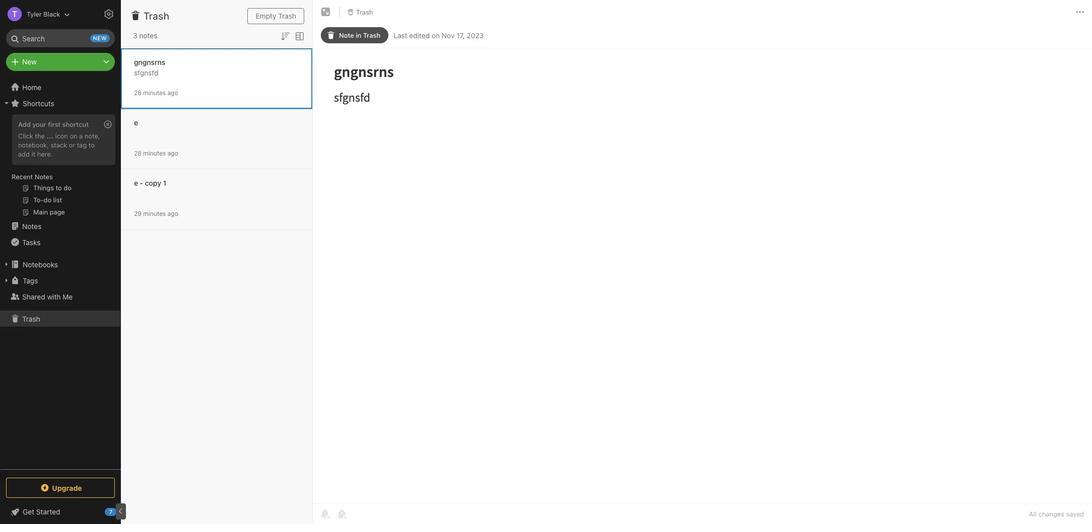 Task type: locate. For each thing, give the bounding box(es) containing it.
on left a
[[70, 132, 77, 140]]

3 minutes from the top
[[143, 210, 166, 217]]

2 vertical spatial minutes
[[143, 210, 166, 217]]

28 down sfgnsfd
[[134, 89, 142, 96]]

the
[[35, 132, 45, 140]]

on inside icon on a note, notebook, stack or tag to add it here.
[[70, 132, 77, 140]]

trash up the note in trash
[[356, 8, 373, 16]]

2 28 minutes ago from the top
[[134, 149, 178, 157]]

minutes for e
[[143, 149, 166, 157]]

1 vertical spatial on
[[70, 132, 77, 140]]

notes
[[35, 173, 53, 181], [22, 222, 41, 230]]

minutes right 29
[[143, 210, 166, 217]]

28 minutes ago for e
[[134, 149, 178, 157]]

2 e from the top
[[134, 179, 138, 187]]

expand tags image
[[3, 277, 11, 285]]

on left nov
[[432, 31, 440, 40]]

tasks button
[[0, 234, 120, 250]]

nov
[[442, 31, 455, 40]]

add your first shortcut
[[18, 120, 89, 128]]

0 vertical spatial minutes
[[143, 89, 166, 96]]

1 28 from the top
[[134, 89, 142, 96]]

your
[[32, 120, 46, 128]]

home link
[[0, 79, 121, 95]]

2 vertical spatial ago
[[167, 210, 178, 217]]

3
[[133, 31, 137, 40]]

0 vertical spatial ago
[[167, 89, 178, 96]]

shortcuts button
[[0, 95, 120, 111]]

minutes
[[143, 89, 166, 96], [143, 149, 166, 157], [143, 210, 166, 217]]

1 vertical spatial 28
[[134, 149, 142, 157]]

ago
[[167, 89, 178, 96], [167, 149, 178, 157], [167, 210, 178, 217]]

28 minutes ago up copy
[[134, 149, 178, 157]]

last
[[394, 31, 407, 40]]

more actions image
[[1074, 6, 1086, 18]]

3 notes
[[133, 31, 157, 40]]

click to collapse image
[[117, 506, 125, 518]]

2 28 from the top
[[134, 149, 142, 157]]

trash up notes
[[144, 10, 169, 22]]

note in trash
[[339, 31, 380, 39]]

shared with me link
[[0, 289, 120, 305]]

recent notes
[[12, 173, 53, 181]]

e
[[134, 118, 138, 127], [134, 179, 138, 187]]

new
[[22, 57, 37, 66]]

note window element
[[313, 0, 1092, 524]]

trash down shared
[[22, 315, 40, 323]]

tree
[[0, 79, 121, 469]]

2 minutes from the top
[[143, 149, 166, 157]]

me
[[63, 292, 73, 301]]

1 vertical spatial 28 minutes ago
[[134, 149, 178, 157]]

add
[[18, 150, 30, 158]]

0 vertical spatial on
[[432, 31, 440, 40]]

0 horizontal spatial on
[[70, 132, 77, 140]]

saved
[[1066, 510, 1084, 518]]

28 for gngnsrns
[[134, 89, 142, 96]]

tree containing home
[[0, 79, 121, 469]]

empty trash
[[256, 12, 296, 20]]

settings image
[[103, 8, 115, 20]]

0 vertical spatial notes
[[35, 173, 53, 181]]

in
[[356, 31, 361, 39]]

get
[[23, 508, 34, 516]]

edited
[[409, 31, 430, 40]]

tyler black
[[27, 10, 60, 18]]

icon
[[55, 132, 68, 140]]

1 ago from the top
[[167, 89, 178, 96]]

minutes down sfgnsfd
[[143, 89, 166, 96]]

View options field
[[291, 29, 306, 42]]

group
[[0, 111, 120, 222]]

1
[[163, 179, 166, 187]]

e for e - copy 1
[[134, 179, 138, 187]]

trash button
[[344, 5, 377, 19]]

1 vertical spatial minutes
[[143, 149, 166, 157]]

28
[[134, 89, 142, 96], [134, 149, 142, 157]]

1 vertical spatial notes
[[22, 222, 41, 230]]

7
[[109, 509, 112, 515]]

1 vertical spatial ago
[[167, 149, 178, 157]]

0 vertical spatial 28 minutes ago
[[134, 89, 178, 96]]

3 ago from the top
[[167, 210, 178, 217]]

group containing add your first shortcut
[[0, 111, 120, 222]]

17,
[[457, 31, 465, 40]]

1 vertical spatial e
[[134, 179, 138, 187]]

shared with me
[[22, 292, 73, 301]]

empty trash button
[[248, 8, 304, 24]]

minutes up copy
[[143, 149, 166, 157]]

1 horizontal spatial on
[[432, 31, 440, 40]]

28 minutes ago down sfgnsfd
[[134, 89, 178, 96]]

2 ago from the top
[[167, 149, 178, 157]]

28 minutes ago
[[134, 89, 178, 96], [134, 149, 178, 157]]

first
[[48, 120, 61, 128]]

trash
[[356, 8, 373, 16], [144, 10, 169, 22], [278, 12, 296, 20], [363, 31, 380, 39], [22, 315, 40, 323]]

trash link
[[0, 311, 120, 327]]

notes right the "recent"
[[35, 173, 53, 181]]

0 vertical spatial e
[[134, 118, 138, 127]]

to
[[89, 141, 95, 149]]

upgrade
[[52, 484, 82, 492]]

notes up tasks
[[22, 222, 41, 230]]

Sort options field
[[279, 29, 291, 42]]

get started
[[23, 508, 60, 516]]

trash inside button
[[278, 12, 296, 20]]

29 minutes ago
[[134, 210, 178, 217]]

notebooks
[[23, 260, 58, 269]]

trash up sort options field
[[278, 12, 296, 20]]

1 e from the top
[[134, 118, 138, 127]]

0 vertical spatial 28
[[134, 89, 142, 96]]

on
[[432, 31, 440, 40], [70, 132, 77, 140]]

28 up -
[[134, 149, 142, 157]]

add a reminder image
[[319, 508, 331, 520]]

1 28 minutes ago from the top
[[134, 89, 178, 96]]

last edited on nov 17, 2023
[[394, 31, 484, 40]]

expand note image
[[320, 6, 332, 18]]



Task type: vqa. For each thing, say whether or not it's contained in the screenshot.
SHARED
yes



Task type: describe. For each thing, give the bounding box(es) containing it.
all changes saved
[[1029, 510, 1084, 518]]

or
[[69, 141, 75, 149]]

...
[[47, 132, 53, 140]]

ago for e - copy 1
[[167, 210, 178, 217]]

notebook,
[[18, 141, 49, 149]]

note
[[339, 31, 354, 39]]

tyler
[[27, 10, 42, 18]]

1 minutes from the top
[[143, 89, 166, 96]]

on inside note window element
[[432, 31, 440, 40]]

new button
[[6, 53, 115, 71]]

started
[[36, 508, 60, 516]]

sfgnsfd
[[134, 68, 158, 77]]

notes link
[[0, 218, 120, 234]]

tag
[[77, 141, 87, 149]]

with
[[47, 292, 61, 301]]

black
[[43, 10, 60, 18]]

minutes for e - copy 1
[[143, 210, 166, 217]]

empty
[[256, 12, 276, 20]]

gngnsrns
[[134, 58, 165, 66]]

note list element
[[121, 0, 313, 524]]

trash right in
[[363, 31, 380, 39]]

notebooks link
[[0, 256, 120, 273]]

28 for e
[[134, 149, 142, 157]]

tasks
[[22, 238, 41, 247]]

note,
[[85, 132, 100, 140]]

copy
[[145, 179, 161, 187]]

it
[[31, 150, 35, 158]]

trash inside button
[[356, 8, 373, 16]]

shared
[[22, 292, 45, 301]]

add
[[18, 120, 31, 128]]

More actions field
[[1074, 4, 1086, 20]]

gngnsrns sfgnsfd
[[134, 58, 165, 77]]

a
[[79, 132, 83, 140]]

icon on a note, notebook, stack or tag to add it here.
[[18, 132, 100, 158]]

e - copy 1
[[134, 179, 166, 187]]

click the ...
[[18, 132, 53, 140]]

new
[[93, 35, 107, 41]]

click
[[18, 132, 33, 140]]

changes
[[1039, 510, 1064, 518]]

add tag image
[[336, 508, 348, 520]]

Note Editor text field
[[313, 48, 1092, 504]]

e for e
[[134, 118, 138, 127]]

notes inside group
[[35, 173, 53, 181]]

all
[[1029, 510, 1037, 518]]

new search field
[[13, 29, 110, 47]]

notes
[[139, 31, 157, 40]]

upgrade button
[[6, 478, 115, 498]]

tags
[[23, 276, 38, 285]]

28 minutes ago for gngnsrns
[[134, 89, 178, 96]]

tags button
[[0, 273, 120, 289]]

expand notebooks image
[[3, 260, 11, 269]]

Help and Learning task checklist field
[[0, 504, 121, 520]]

recent
[[12, 173, 33, 181]]

-
[[140, 179, 143, 187]]

29
[[134, 210, 142, 217]]

shortcut
[[62, 120, 89, 128]]

shortcuts
[[23, 99, 54, 108]]

2023
[[467, 31, 484, 40]]

Account field
[[0, 4, 70, 24]]

Search text field
[[13, 29, 108, 47]]

ago for e
[[167, 149, 178, 157]]

home
[[22, 83, 41, 91]]

stack
[[51, 141, 67, 149]]

here.
[[37, 150, 53, 158]]



